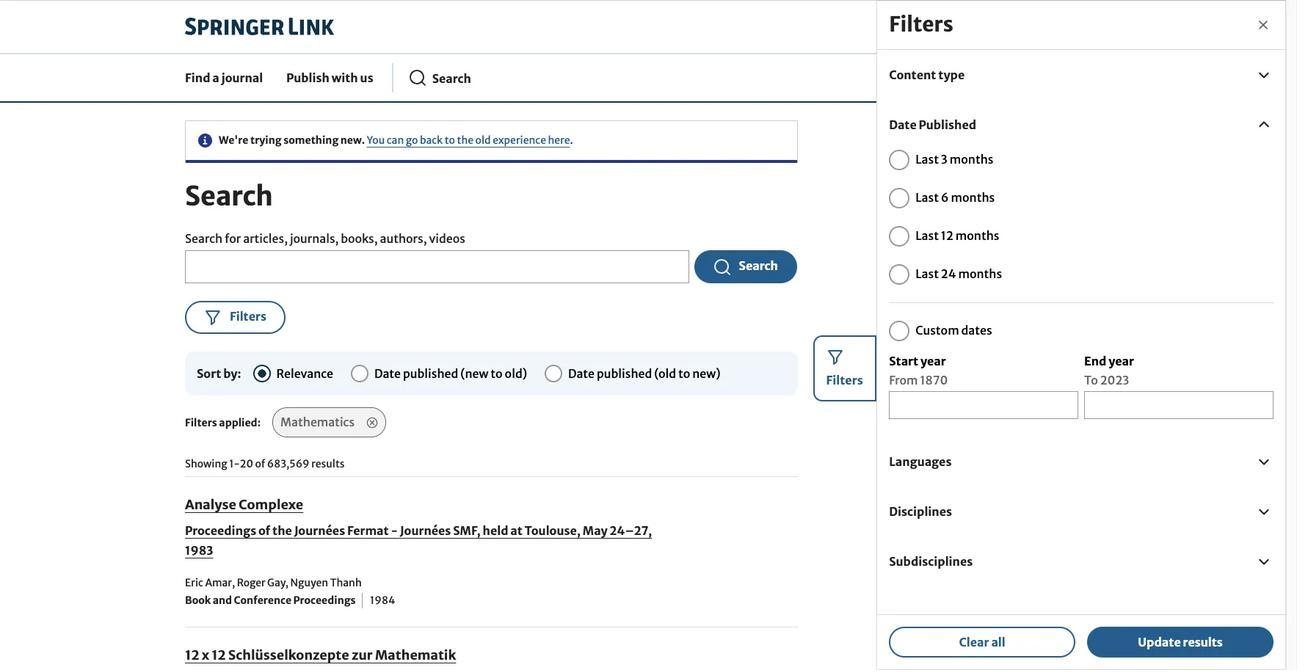 Task type: locate. For each thing, give the bounding box(es) containing it.
results right 683,569
[[312, 458, 345, 471]]

1 journées from the left
[[294, 524, 345, 538]]

0 horizontal spatial journées
[[294, 524, 345, 538]]

of
[[255, 458, 265, 471], [258, 524, 270, 538]]

date left the published
[[889, 117, 917, 132]]

months up "last 24 months" at the right top of page
[[956, 229, 1000, 243]]

last
[[916, 152, 939, 167], [916, 190, 939, 205], [916, 229, 939, 243], [916, 267, 939, 282]]

published
[[403, 366, 458, 381], [597, 366, 652, 381]]

months right 24
[[959, 267, 1002, 282]]

we're trying something new. you can go back to the old                             experience here .
[[219, 133, 573, 147]]

6
[[941, 190, 949, 205]]

old
[[476, 133, 491, 147]]

filters
[[889, 11, 954, 37], [827, 373, 864, 387], [185, 417, 217, 430]]

1 year from the left
[[921, 354, 946, 368]]

1 vertical spatial the
[[272, 524, 292, 538]]

analyse
[[185, 497, 236, 514]]

Search for articles, journals, books, authors, videos text field
[[185, 251, 689, 283]]

update
[[1138, 635, 1181, 650]]

filters button
[[814, 335, 877, 402]]

search for articles, journals, books, authors, videos
[[185, 232, 466, 246]]

0 horizontal spatial year
[[921, 354, 946, 368]]

2 vertical spatial search
[[739, 259, 778, 273]]

1 group from the top
[[889, 150, 1274, 285]]

end year to 2023
[[1085, 354, 1135, 388]]

back
[[420, 133, 443, 147]]

2 year from the left
[[1109, 354, 1135, 368]]

to
[[1085, 373, 1098, 388]]

filters left from
[[827, 373, 864, 387]]

mathematics link
[[272, 408, 386, 438]]

date right old)
[[568, 366, 595, 381]]

1 horizontal spatial published
[[597, 366, 652, 381]]

schlüsselkonzepte
[[228, 647, 349, 664]]

year for start year
[[921, 354, 946, 368]]

1 published from the left
[[403, 366, 458, 381]]

0 vertical spatial group
[[889, 150, 1274, 285]]

date published (old to new)
[[568, 366, 721, 381]]

0 horizontal spatial proceedings
[[185, 524, 256, 538]]

date
[[889, 117, 917, 132], [375, 366, 401, 381], [568, 366, 595, 381]]

2 horizontal spatial date
[[889, 117, 917, 132]]

0 horizontal spatial the
[[272, 524, 292, 538]]

date published (new to old)
[[375, 366, 527, 381]]

group containing custom dates
[[889, 302, 1274, 420]]

toulouse,
[[525, 524, 581, 538]]

journées
[[294, 524, 345, 538], [400, 524, 451, 538]]

to right back
[[445, 133, 455, 147]]

articles,
[[243, 232, 288, 246]]

None text field
[[889, 392, 1079, 420]]

12 up 24
[[941, 229, 954, 243]]

2 published from the left
[[597, 366, 652, 381]]

dates
[[962, 323, 993, 338]]

2 last from the top
[[916, 190, 939, 205]]

published left '(new'
[[403, 366, 458, 381]]

0 vertical spatial results
[[312, 458, 345, 471]]

4 last from the top
[[916, 267, 939, 282]]

year up the 1870
[[921, 354, 946, 368]]

2 vertical spatial filters
[[185, 417, 217, 430]]

to left old)
[[491, 366, 503, 381]]

year inside 'end year to 2023'
[[1109, 354, 1135, 368]]

date up remove this filter image at the bottom of page
[[375, 366, 401, 381]]

custom
[[916, 323, 960, 338]]

eric amar, roger gay, nguyen thanh
[[185, 577, 362, 590]]

published left '(old'
[[597, 366, 652, 381]]

zur
[[352, 647, 373, 664]]

fermat
[[347, 524, 389, 538]]

proceedings down nguyen
[[293, 594, 356, 607]]

filters left applied:
[[185, 417, 217, 430]]

1 vertical spatial of
[[258, 524, 270, 538]]

the
[[457, 133, 474, 147], [272, 524, 292, 538]]

mathematik
[[375, 647, 456, 664]]

filters applied:
[[185, 417, 261, 430]]

last 12 months
[[916, 229, 1000, 243]]

last for last 12 months
[[916, 229, 939, 243]]

results
[[312, 458, 345, 471], [1183, 635, 1223, 650]]

1 horizontal spatial the
[[457, 133, 474, 147]]

1 horizontal spatial filters
[[827, 373, 864, 387]]

0 vertical spatial the
[[457, 133, 474, 147]]

end
[[1085, 354, 1107, 368]]

nguyen
[[290, 577, 328, 590]]

0 vertical spatial filters
[[889, 11, 954, 37]]

1 horizontal spatial journées
[[400, 524, 451, 538]]

go
[[406, 133, 418, 147]]

last down last 6 months
[[916, 229, 939, 243]]

to
[[445, 133, 455, 147], [491, 366, 503, 381], [679, 366, 691, 381]]

1 horizontal spatial year
[[1109, 354, 1135, 368]]

date for date published (new to old)
[[375, 366, 401, 381]]

filters up content type
[[889, 11, 954, 37]]

complexe
[[239, 497, 304, 514]]

here
[[548, 133, 570, 147]]

of down the complexe
[[258, 524, 270, 538]]

proceedings down 'analyse'
[[185, 524, 256, 538]]

None text field
[[1085, 392, 1274, 420]]

showing 1-20 of 683,569 results
[[185, 458, 345, 471]]

1 horizontal spatial results
[[1183, 635, 1223, 650]]

0 horizontal spatial results
[[312, 458, 345, 471]]

languages
[[889, 455, 952, 470]]

0 vertical spatial proceedings
[[185, 524, 256, 538]]

clear
[[959, 635, 990, 650]]

last 24 months
[[916, 267, 1002, 282]]

2 horizontal spatial to
[[679, 366, 691, 381]]

the inside proceedings of the journées fermat - journées smf, held at toulouse, may 24–27, 1983
[[272, 524, 292, 538]]

experience
[[493, 133, 546, 147]]

0 horizontal spatial to
[[445, 133, 455, 147]]

find a journal link
[[179, 58, 269, 98]]

0 horizontal spatial date
[[375, 366, 401, 381]]

to right '(old'
[[679, 366, 691, 381]]

subdisciplines
[[889, 555, 973, 569]]

gay,
[[267, 577, 289, 590]]

by:
[[223, 366, 241, 381]]

at
[[511, 524, 523, 538]]

0 horizontal spatial published
[[403, 366, 458, 381]]

683,569
[[267, 458, 310, 471]]

roger
[[237, 577, 266, 590]]

12 left x
[[185, 647, 199, 664]]

2 horizontal spatial 12
[[941, 229, 954, 243]]

results right update
[[1183, 635, 1223, 650]]

1 horizontal spatial to
[[491, 366, 503, 381]]

last left 3
[[916, 152, 939, 167]]

months right 3
[[950, 152, 994, 167]]

the left old
[[457, 133, 474, 147]]

2 horizontal spatial filters
[[889, 11, 954, 37]]

springerlink image
[[185, 18, 334, 35]]

showing
[[185, 458, 227, 471]]

24
[[941, 267, 956, 282]]

None search field
[[185, 230, 798, 438]]

update results button
[[1088, 627, 1274, 658]]

journées left fermat at bottom
[[294, 524, 345, 538]]

1 vertical spatial proceedings
[[293, 594, 356, 607]]

1 horizontal spatial date
[[568, 366, 595, 381]]

1-
[[229, 458, 240, 471]]

24–27,
[[610, 524, 652, 538]]

date published
[[889, 117, 977, 132]]

you can go back to the old                             experience here link
[[367, 133, 570, 147]]

12 right x
[[212, 647, 226, 664]]

proceedings
[[185, 524, 256, 538], [293, 594, 356, 607]]

1 vertical spatial group
[[889, 302, 1274, 420]]

2 group from the top
[[889, 302, 1274, 420]]

update results
[[1138, 635, 1223, 650]]

group
[[889, 150, 1274, 285], [889, 302, 1274, 420]]

months right 6
[[951, 190, 995, 205]]

1 vertical spatial results
[[1183, 635, 1223, 650]]

last left 6
[[916, 190, 939, 205]]

date for date published
[[889, 117, 917, 132]]

custom dates
[[916, 323, 993, 338]]

months for last 3 months
[[950, 152, 994, 167]]

1 vertical spatial filters
[[827, 373, 864, 387]]

journées right -
[[400, 524, 451, 538]]

all
[[992, 635, 1006, 650]]

months
[[950, 152, 994, 167], [951, 190, 995, 205], [956, 229, 1000, 243], [959, 267, 1002, 282]]

may
[[583, 524, 608, 538]]

months for last 24 months
[[959, 267, 1002, 282]]

published
[[919, 117, 977, 132]]

0 vertical spatial search
[[185, 180, 273, 213]]

type
[[939, 67, 965, 82]]

of right '20'
[[255, 458, 265, 471]]

0 horizontal spatial 12
[[185, 647, 199, 664]]

last left 24
[[916, 267, 939, 282]]

old)
[[505, 366, 527, 381]]

content type
[[889, 67, 965, 82]]

1 last from the top
[[916, 152, 939, 167]]

12 inside group
[[941, 229, 954, 243]]

.
[[570, 133, 573, 147]]

year up 2023 on the bottom of page
[[1109, 354, 1135, 368]]

publish with us
[[286, 70, 374, 85]]

mathematics
[[281, 415, 355, 430]]

year inside start year from 1870
[[921, 354, 946, 368]]

3 last from the top
[[916, 229, 939, 243]]

months for last 6 months
[[951, 190, 995, 205]]

12
[[941, 229, 954, 243], [185, 647, 199, 664], [212, 647, 226, 664]]

last for last 6 months
[[916, 190, 939, 205]]

year
[[921, 354, 946, 368], [1109, 354, 1135, 368]]

0 horizontal spatial filters
[[185, 417, 217, 430]]

find
[[185, 70, 210, 85]]

the down the complexe
[[272, 524, 292, 538]]



Task type: vqa. For each thing, say whether or not it's contained in the screenshot.
Analyse
yes



Task type: describe. For each thing, give the bounding box(es) containing it.
months for last 12 months
[[956, 229, 1000, 243]]

we're
[[219, 133, 249, 147]]

(old
[[654, 366, 676, 381]]

us
[[360, 70, 374, 85]]

and
[[213, 594, 232, 607]]

applied:
[[219, 417, 261, 430]]

date for date published (old to new)
[[568, 366, 595, 381]]

results inside button
[[1183, 635, 1223, 650]]

3
[[941, 152, 948, 167]]

journals,
[[290, 232, 339, 246]]

2 journées from the left
[[400, 524, 451, 538]]

filters inside search field
[[185, 417, 217, 430]]

held
[[483, 524, 509, 538]]

search button
[[694, 251, 797, 283]]

journal
[[222, 70, 263, 85]]

to for date published (new to old)
[[491, 366, 503, 381]]

last 6 months
[[916, 190, 995, 205]]

published for (old
[[597, 366, 652, 381]]

filters inside filters dropdown button
[[827, 373, 864, 387]]

last 3 months
[[916, 152, 994, 167]]

(new
[[461, 366, 489, 381]]

publish
[[286, 70, 330, 85]]

trying
[[250, 133, 282, 147]]

none search field containing search for articles, journals, books, authors, videos
[[185, 230, 798, 438]]

thanh
[[330, 577, 362, 590]]

for
[[225, 232, 241, 246]]

with
[[332, 70, 358, 85]]

last for last 24 months
[[916, 267, 939, 282]]

start year from 1870
[[889, 354, 948, 388]]

eric
[[185, 577, 203, 590]]

search inside button
[[739, 259, 778, 273]]

1 vertical spatial search
[[185, 232, 223, 246]]

last for last 3 months
[[916, 152, 939, 167]]

12 x 12 schlüsselkonzepte zur mathematik
[[185, 647, 456, 664]]

videos
[[429, 232, 466, 246]]

sort
[[197, 366, 221, 381]]

new)
[[693, 366, 721, 381]]

you
[[367, 133, 385, 147]]

something
[[284, 133, 339, 147]]

remove this filter image
[[366, 417, 378, 429]]

clear all button
[[889, 627, 1076, 658]]

0 vertical spatial of
[[255, 458, 265, 471]]

of inside proceedings of the journées fermat - journées smf, held at toulouse, may 24–27, 1983
[[258, 524, 270, 538]]

proceedings of the journées fermat - journées smf, held at toulouse, may 24–27, 1983
[[185, 524, 652, 558]]

analyse complexe
[[185, 497, 304, 514]]

new.
[[341, 133, 365, 147]]

year for end year
[[1109, 354, 1135, 368]]

20
[[240, 458, 253, 471]]

published for (new
[[403, 366, 458, 381]]

start
[[889, 354, 919, 368]]

1870
[[920, 373, 948, 388]]

amar,
[[205, 577, 235, 590]]

2023
[[1101, 373, 1130, 388]]

clear all
[[959, 635, 1006, 650]]

proceedings inside proceedings of the journées fermat - journées smf, held at toulouse, may 24–27, 1983
[[185, 524, 256, 538]]

from
[[889, 373, 918, 388]]

group containing last 3 months
[[889, 150, 1274, 285]]

1 horizontal spatial 12
[[212, 647, 226, 664]]

book
[[185, 594, 211, 607]]

1 horizontal spatial proceedings
[[293, 594, 356, 607]]

conference
[[234, 594, 292, 607]]

sort by:
[[197, 366, 241, 381]]

12 x 12 schlüsselkonzepte zur mathematik link
[[185, 647, 456, 664]]

content
[[889, 67, 937, 82]]

-
[[391, 524, 398, 538]]

find a journal
[[185, 70, 263, 85]]

publish with us link
[[281, 58, 379, 98]]

authors,
[[380, 232, 427, 246]]

a
[[212, 70, 219, 85]]

to for date published (old to new)
[[679, 366, 691, 381]]

disciplines
[[889, 505, 952, 519]]

can
[[387, 133, 404, 147]]

x
[[202, 647, 209, 664]]

1983
[[185, 544, 213, 558]]



